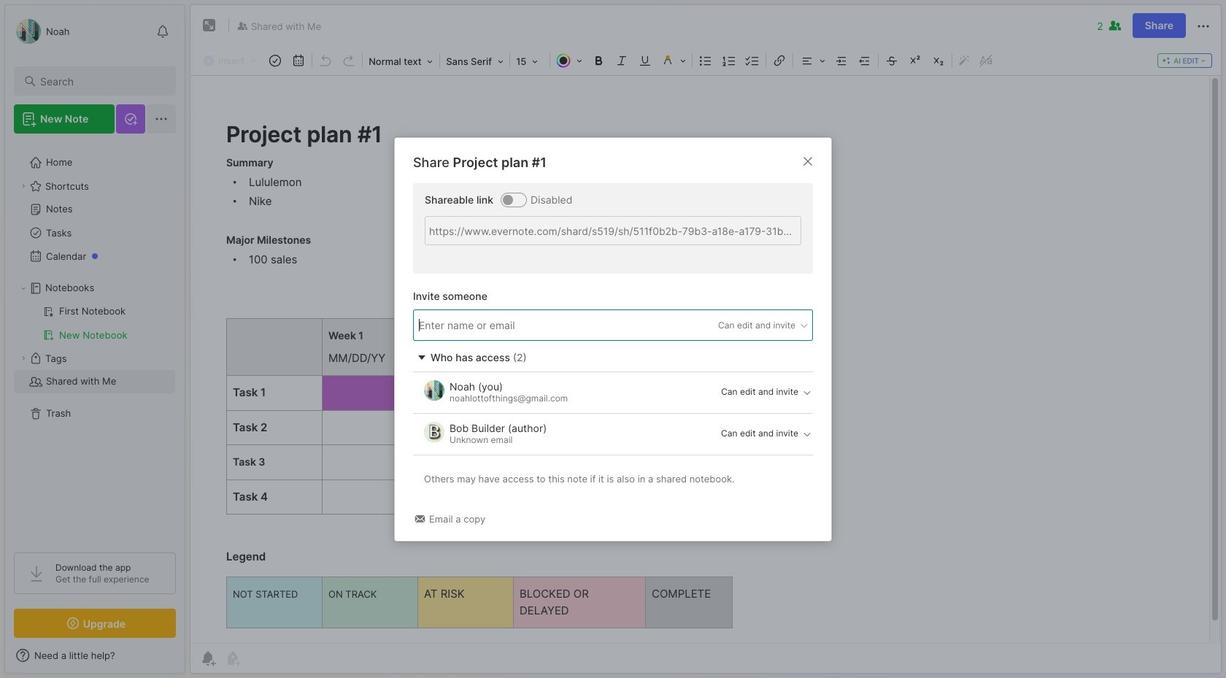 Task type: vqa. For each thing, say whether or not it's contained in the screenshot.
the leftmost more actions Field
no



Task type: locate. For each thing, give the bounding box(es) containing it.
subscript image
[[929, 50, 949, 71]]

bold image
[[589, 50, 609, 71]]

insert image
[[199, 51, 264, 70]]

main element
[[0, 0, 190, 678]]

alignment image
[[795, 50, 830, 71]]

Shared URL text field
[[425, 216, 802, 245]]

task image
[[265, 50, 286, 71]]

outdent image
[[855, 50, 876, 71]]

expand notebooks image
[[19, 284, 28, 293]]

Add tag field
[[418, 317, 593, 333]]

tree
[[5, 142, 185, 540]]

none search field inside main element
[[40, 72, 163, 90]]

calendar event image
[[289, 50, 309, 71]]

expand note image
[[201, 17, 218, 34]]

checklist image
[[743, 50, 763, 71]]

highlight image
[[657, 50, 691, 71]]

group inside main element
[[14, 300, 175, 347]]

group
[[14, 300, 175, 347]]

None search field
[[40, 72, 163, 90]]

close image
[[800, 152, 817, 170]]

tree inside main element
[[5, 142, 185, 540]]

superscript image
[[906, 50, 926, 71]]



Task type: describe. For each thing, give the bounding box(es) containing it.
strikethrough image
[[882, 50, 903, 71]]

Note Editor text field
[[191, 75, 1222, 643]]

numbered list image
[[719, 50, 740, 71]]

shared link switcher image
[[503, 194, 513, 205]]

insert link image
[[770, 50, 790, 71]]

bulleted list image
[[696, 50, 716, 71]]

heading level image
[[364, 51, 438, 70]]

indent image
[[832, 50, 852, 71]]

font family image
[[442, 51, 508, 70]]

add a reminder image
[[199, 650, 217, 667]]

font size image
[[512, 51, 549, 70]]

note window element
[[190, 4, 1222, 674]]

italic image
[[612, 50, 632, 71]]

Search text field
[[40, 74, 163, 88]]

underline image
[[635, 50, 656, 71]]

font color image
[[552, 50, 587, 71]]

add tag image
[[224, 650, 242, 667]]

expand tags image
[[19, 354, 28, 363]]



